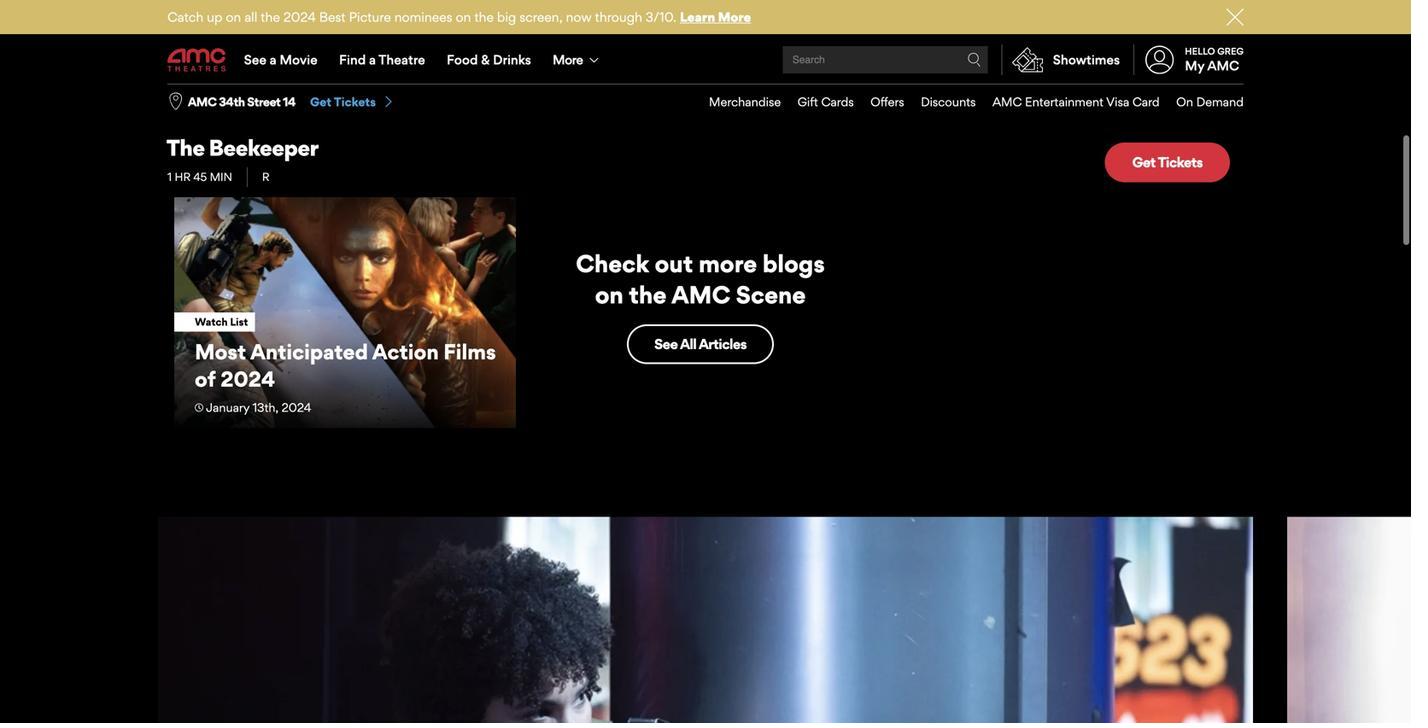 Task type: vqa. For each thing, say whether or not it's contained in the screenshot.
&
yes



Task type: describe. For each thing, give the bounding box(es) containing it.
see for see all articles
[[654, 336, 678, 353]]

showtimes
[[1053, 52, 1120, 67]]

catch
[[167, 9, 204, 25]]

on demand
[[1176, 94, 1244, 109]]

4
[[223, 47, 230, 61]]

learn
[[680, 9, 715, 25]]

learn more link
[[680, 9, 751, 25]]

watch list
[[195, 316, 248, 329]]

cards
[[821, 94, 854, 109]]

gift cards link
[[781, 85, 854, 119]]

get for bottom get tickets link
[[1132, 154, 1156, 171]]

through
[[595, 9, 642, 25]]

amc entertainment visa card link
[[976, 85, 1160, 119]]

14
[[283, 95, 296, 109]]

beekeeper for the beekeeper | trailer
[[216, 23, 286, 41]]

check
[[576, 249, 649, 278]]

screen,
[[520, 9, 563, 25]]

articles
[[699, 336, 747, 353]]

hello
[[1185, 46, 1215, 57]]

45
[[193, 170, 207, 184]]

anticipated
[[250, 339, 368, 365]]

best
[[319, 9, 346, 25]]

this
[[450, 109, 492, 136]]

of
[[195, 366, 216, 392]]

min
[[210, 170, 232, 184]]

watch
[[195, 316, 228, 329]]

discounts link
[[904, 85, 976, 119]]

on inside check out more blogs on the amc scene
[[595, 281, 623, 310]]

gift cards
[[798, 94, 854, 109]]

hr
[[175, 170, 191, 184]]

offers
[[871, 94, 904, 109]]

film
[[497, 109, 541, 136]]

0 vertical spatial more
[[718, 9, 751, 25]]

more inside button
[[553, 52, 583, 67]]

see a movie
[[244, 52, 318, 67]]

tickets for left get tickets link
[[334, 94, 376, 109]]

card
[[1133, 94, 1160, 109]]

amc inside check out more blogs on the amc scene
[[672, 281, 730, 310]]

entertainment
[[1025, 94, 1104, 109]]

on demand link
[[1160, 85, 1244, 119]]

1 hr 45 min
[[167, 170, 232, 184]]

r
[[262, 170, 270, 184]]

find for find a theatre
[[339, 52, 366, 67]]

find a theatre
[[339, 52, 425, 67]]

amc inside button
[[188, 95, 216, 109]]

3/10.
[[646, 9, 677, 25]]

submit search icon image
[[968, 53, 981, 67]]

blogs
[[322, 109, 379, 136]]

now
[[566, 9, 592, 25]]

amc entertainment visa card
[[993, 94, 1160, 109]]

get for left get tickets link
[[310, 94, 331, 109]]

nominees
[[394, 9, 452, 25]]

action
[[372, 339, 439, 365]]

visa
[[1106, 94, 1129, 109]]

theatre
[[379, 52, 425, 67]]

ago
[[277, 47, 298, 61]]

1 horizontal spatial on
[[456, 9, 471, 25]]

see all articles button
[[627, 325, 774, 364]]

go to my account page element
[[1134, 36, 1244, 84]]

34th
[[219, 95, 245, 109]]

1
[[167, 170, 172, 184]]

list
[[230, 316, 248, 329]]

the beekeeper | trailer
[[188, 23, 335, 41]]

all
[[244, 9, 257, 25]]

blogs
[[763, 249, 825, 278]]

find for find the latest blogs about this film
[[166, 109, 212, 136]]

0 horizontal spatial get tickets link
[[310, 94, 395, 110]]

menu containing more
[[167, 36, 1244, 84]]

amc down showtimes image
[[993, 94, 1022, 109]]

0 horizontal spatial on
[[226, 9, 241, 25]]

a for movie
[[270, 52, 276, 67]]

beekeeper for the beekeeper
[[209, 134, 318, 161]]

months
[[233, 47, 274, 61]]

amc 34th street 14
[[188, 95, 296, 109]]

2 vertical spatial 2024
[[282, 400, 311, 415]]

food
[[447, 52, 478, 67]]

demand
[[1196, 94, 1244, 109]]

food & drinks
[[447, 52, 531, 67]]

most anticipated action films of 2024
[[195, 339, 496, 392]]



Task type: locate. For each thing, give the bounding box(es) containing it.
find a theatre link
[[328, 36, 436, 84]]

get
[[310, 94, 331, 109], [1132, 154, 1156, 171]]

1 horizontal spatial see
[[654, 336, 678, 353]]

1 vertical spatial get tickets link
[[1105, 143, 1230, 182]]

beekeeper
[[216, 23, 286, 41], [209, 134, 318, 161]]

0 horizontal spatial tickets
[[334, 94, 376, 109]]

the for the beekeeper | trailer
[[188, 23, 213, 41]]

food & drinks link
[[436, 36, 542, 84]]

0 vertical spatial tickets
[[334, 94, 376, 109]]

0 vertical spatial menu
[[167, 36, 1244, 84]]

get tickets for left get tickets link
[[310, 94, 376, 109]]

1 a from the left
[[270, 52, 276, 67]]

see
[[244, 52, 266, 67], [654, 336, 678, 353]]

1 horizontal spatial get tickets link
[[1105, 143, 1230, 182]]

2024 for the
[[283, 9, 316, 25]]

0 horizontal spatial see
[[244, 52, 266, 67]]

see left all
[[654, 336, 678, 353]]

1 vertical spatial menu
[[692, 85, 1244, 119]]

offers link
[[854, 85, 904, 119]]

amc
[[1207, 58, 1239, 74], [993, 94, 1022, 109], [188, 95, 216, 109], [672, 281, 730, 310]]

get right 14 at top
[[310, 94, 331, 109]]

find inside menu
[[339, 52, 366, 67]]

2:30
[[188, 47, 214, 61]]

tickets down find a theatre link
[[334, 94, 376, 109]]

about
[[383, 109, 447, 136]]

1 horizontal spatial get tickets
[[1132, 154, 1203, 171]]

amc left the 34th
[[188, 95, 216, 109]]

user profile image
[[1136, 46, 1184, 74]]

the inside check out more blogs on the amc scene
[[629, 281, 667, 310]]

get tickets right 14 at top
[[310, 94, 376, 109]]

january
[[206, 400, 249, 415]]

1 horizontal spatial find
[[339, 52, 366, 67]]

0 horizontal spatial a
[[270, 52, 276, 67]]

2 horizontal spatial on
[[595, 281, 623, 310]]

get down "card"
[[1132, 154, 1156, 171]]

1 vertical spatial beekeeper
[[209, 134, 318, 161]]

more right learn
[[718, 9, 751, 25]]

0 vertical spatial get tickets
[[310, 94, 376, 109]]

1 vertical spatial tickets
[[1158, 154, 1203, 171]]

search the AMC website text field
[[790, 53, 968, 66]]

discounts
[[921, 94, 976, 109]]

films
[[444, 339, 496, 365]]

find down picture
[[339, 52, 366, 67]]

gift
[[798, 94, 818, 109]]

get tickets for bottom get tickets link
[[1132, 154, 1203, 171]]

a left theatre
[[369, 52, 376, 67]]

movie
[[280, 52, 318, 67]]

find
[[339, 52, 366, 67], [166, 109, 212, 136]]

2 a from the left
[[369, 52, 376, 67]]

on right nominees
[[456, 9, 471, 25]]

2024 right 13th,
[[282, 400, 311, 415]]

1 vertical spatial find
[[166, 109, 212, 136]]

2024 inside most anticipated action films of 2024
[[221, 366, 275, 392]]

out
[[655, 249, 693, 278]]

see inside button
[[654, 336, 678, 353]]

get tickets link
[[310, 94, 395, 110], [1105, 143, 1230, 182]]

0 vertical spatial the
[[188, 23, 213, 41]]

menu down learn
[[167, 36, 1244, 84]]

2024 up "january 13th, 2024"
[[221, 366, 275, 392]]

1 horizontal spatial get
[[1132, 154, 1156, 171]]

a left ago
[[270, 52, 276, 67]]

1 horizontal spatial tickets
[[1158, 154, 1203, 171]]

drinks
[[493, 52, 531, 67]]

my
[[1185, 58, 1205, 74]]

amc down "greg"
[[1207, 58, 1239, 74]]

|
[[289, 23, 293, 41]]

check out more blogs on the amc scene
[[576, 249, 825, 310]]

menu
[[167, 36, 1244, 84], [692, 85, 1244, 119]]

0 vertical spatial beekeeper
[[216, 23, 286, 41]]

scene
[[736, 281, 806, 310]]

1 vertical spatial 2024
[[221, 366, 275, 392]]

find left the 34th
[[166, 109, 212, 136]]

get tickets link down on
[[1105, 143, 1230, 182]]

more down now
[[553, 52, 583, 67]]

on down check
[[595, 281, 623, 310]]

up
[[207, 9, 222, 25]]

the up 2:30
[[188, 23, 213, 41]]

latest
[[254, 109, 318, 136]]

0 vertical spatial get
[[310, 94, 331, 109]]

get tickets link down find a theatre link
[[310, 94, 395, 110]]

0 vertical spatial find
[[339, 52, 366, 67]]

trailer
[[296, 23, 335, 41]]

see for see a movie
[[244, 52, 266, 67]]

merchandise
[[709, 94, 781, 109]]

4 months ago
[[223, 47, 298, 61]]

greg
[[1217, 46, 1244, 57]]

&
[[481, 52, 490, 67]]

catch up on all the 2024 best picture nominees on the big screen, now through 3/10. learn more
[[167, 9, 751, 25]]

0 vertical spatial see
[[244, 52, 266, 67]]

see down the beekeeper | trailer
[[244, 52, 266, 67]]

showtimes image
[[1003, 44, 1053, 75]]

1 vertical spatial see
[[654, 336, 678, 353]]

a
[[270, 52, 276, 67], [369, 52, 376, 67]]

tickets down on
[[1158, 154, 1203, 171]]

see a movie link
[[233, 36, 328, 84]]

menu containing merchandise
[[692, 85, 1244, 119]]

tickets for bottom get tickets link
[[1158, 154, 1203, 171]]

amc 34th street 14 button
[[188, 94, 296, 110]]

get tickets down on
[[1132, 154, 1203, 171]]

big
[[497, 9, 516, 25]]

get tickets
[[310, 94, 376, 109], [1132, 154, 1203, 171]]

0 horizontal spatial get tickets
[[310, 94, 376, 109]]

1 vertical spatial get tickets
[[1132, 154, 1203, 171]]

2024 left best
[[283, 9, 316, 25]]

amc down more
[[672, 281, 730, 310]]

on
[[1176, 94, 1193, 109]]

a for theatre
[[369, 52, 376, 67]]

beekeeper up r
[[209, 134, 318, 161]]

menu down submit search icon
[[692, 85, 1244, 119]]

amc logo image
[[167, 48, 227, 71], [167, 48, 227, 71]]

1 vertical spatial more
[[553, 52, 583, 67]]

13th,
[[253, 400, 279, 415]]

the
[[188, 23, 213, 41], [166, 134, 205, 161]]

on
[[226, 9, 241, 25], [456, 9, 471, 25], [595, 281, 623, 310]]

street
[[247, 95, 280, 109]]

0 horizontal spatial get
[[310, 94, 331, 109]]

find the latest blogs about this film
[[166, 109, 541, 136]]

amc inside hello greg my amc
[[1207, 58, 1239, 74]]

0 horizontal spatial more
[[553, 52, 583, 67]]

on left all
[[226, 9, 241, 25]]

the up hr at the top left
[[166, 134, 205, 161]]

1 vertical spatial the
[[166, 134, 205, 161]]

0 vertical spatial get tickets link
[[310, 94, 395, 110]]

picture
[[349, 9, 391, 25]]

the for the beekeeper
[[166, 134, 205, 161]]

more
[[718, 9, 751, 25], [553, 52, 583, 67]]

most
[[195, 339, 246, 365]]

2024 for of
[[221, 366, 275, 392]]

0 vertical spatial 2024
[[283, 9, 316, 25]]

1 horizontal spatial a
[[369, 52, 376, 67]]

1 horizontal spatial more
[[718, 9, 751, 25]]

january 13th, 2024
[[206, 400, 311, 415]]

all
[[680, 336, 696, 353]]

showtimes link
[[1002, 44, 1120, 75]]

see all articles
[[654, 336, 747, 353]]

merchandise link
[[692, 85, 781, 119]]

hello greg my amc
[[1185, 46, 1244, 74]]

0 horizontal spatial find
[[166, 109, 212, 136]]

beekeeper up the months
[[216, 23, 286, 41]]

close this dialog image
[[1381, 690, 1398, 707]]

1 vertical spatial get
[[1132, 154, 1156, 171]]

the beekeeper
[[166, 134, 318, 161]]

more button
[[542, 36, 613, 84]]

the
[[261, 9, 280, 25], [474, 9, 494, 25], [216, 109, 250, 136], [629, 281, 667, 310]]

more
[[699, 249, 757, 278]]



